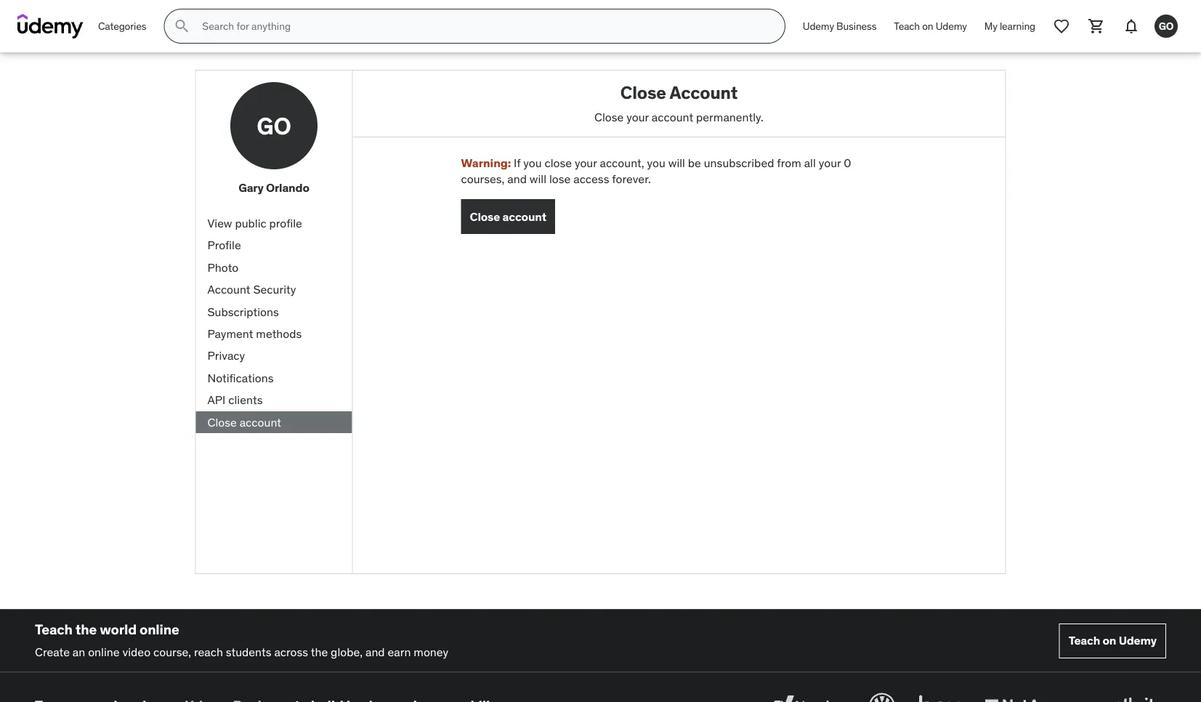 Task type: locate. For each thing, give the bounding box(es) containing it.
go right notifications image
[[1159, 19, 1174, 32]]

0 horizontal spatial on
[[923, 19, 934, 32]]

1 horizontal spatial teach on udemy link
[[1060, 624, 1167, 658]]

close inside the view public profile profile photo account security subscriptions payment methods privacy notifications api clients close account
[[208, 415, 237, 429]]

account inside button
[[503, 209, 547, 224]]

1 vertical spatial will
[[530, 172, 547, 187]]

the up an
[[75, 621, 97, 638]]

and
[[508, 172, 527, 187], [366, 644, 385, 659]]

your up access
[[575, 155, 597, 170]]

teach on udemy link left my
[[886, 9, 976, 44]]

1 horizontal spatial you
[[647, 155, 666, 170]]

profile
[[208, 238, 241, 253]]

close account close your account permanently.
[[595, 81, 764, 124]]

0 horizontal spatial teach
[[35, 621, 73, 638]]

payment
[[208, 326, 253, 341]]

0 vertical spatial and
[[508, 172, 527, 187]]

1 horizontal spatial your
[[627, 109, 649, 124]]

udemy business link
[[794, 9, 886, 44]]

account security link
[[196, 279, 352, 301]]

you right if
[[524, 155, 542, 170]]

profile link
[[196, 235, 352, 257]]

0 horizontal spatial you
[[524, 155, 542, 170]]

go up gary orlando
[[257, 111, 291, 140]]

teach on udemy up "eventbrite" image
[[1069, 633, 1157, 648]]

go link
[[1149, 9, 1184, 44]]

close inside button
[[470, 209, 500, 224]]

and down if
[[508, 172, 527, 187]]

udemy left my
[[936, 19, 967, 32]]

reach
[[194, 644, 223, 659]]

your for account
[[627, 109, 649, 124]]

and inside if you close your account, you will be unsubscribed from all your 0 courses, and will lose access forever.
[[508, 172, 527, 187]]

money
[[414, 644, 449, 659]]

and for your
[[508, 172, 527, 187]]

go
[[1159, 19, 1174, 32], [257, 111, 291, 140]]

account down api clients link
[[240, 415, 281, 429]]

submit search image
[[173, 17, 191, 35]]

1 vertical spatial on
[[1103, 633, 1117, 648]]

1 horizontal spatial account
[[670, 81, 738, 103]]

0 vertical spatial account
[[652, 109, 694, 124]]

online right an
[[88, 644, 120, 659]]

privacy
[[208, 348, 245, 363]]

you
[[524, 155, 542, 170], [647, 155, 666, 170]]

photo
[[208, 260, 239, 275]]

and left earn
[[366, 644, 385, 659]]

account down if
[[503, 209, 547, 224]]

your left "0"
[[819, 155, 841, 170]]

close account button
[[461, 199, 555, 234]]

you up forever.
[[647, 155, 666, 170]]

earn
[[388, 644, 411, 659]]

1 vertical spatial account
[[503, 209, 547, 224]]

your up account,
[[627, 109, 649, 124]]

all
[[805, 155, 816, 170]]

1 horizontal spatial go
[[1159, 19, 1174, 32]]

account
[[670, 81, 738, 103], [208, 282, 251, 297]]

courses,
[[461, 172, 505, 187]]

will
[[669, 155, 685, 170], [530, 172, 547, 187]]

0 horizontal spatial udemy
[[803, 19, 835, 32]]

netapp image
[[982, 690, 1066, 702]]

udemy image
[[17, 14, 84, 39]]

close
[[621, 81, 666, 103], [595, 109, 624, 124], [470, 209, 500, 224], [208, 415, 237, 429]]

account inside the close account close your account permanently.
[[652, 109, 694, 124]]

on left my
[[923, 19, 934, 32]]

0 horizontal spatial will
[[530, 172, 547, 187]]

0 vertical spatial online
[[140, 621, 179, 638]]

0 horizontal spatial account
[[240, 415, 281, 429]]

categories button
[[89, 9, 155, 44]]

0 horizontal spatial teach on udemy
[[894, 19, 967, 32]]

1 horizontal spatial on
[[1103, 633, 1117, 648]]

1 vertical spatial and
[[366, 644, 385, 659]]

teach right business
[[894, 19, 920, 32]]

my learning link
[[976, 9, 1045, 44]]

view public profile link
[[196, 212, 352, 235]]

on up "eventbrite" image
[[1103, 633, 1117, 648]]

account up permanently.
[[670, 81, 738, 103]]

account
[[652, 109, 694, 124], [503, 209, 547, 224], [240, 415, 281, 429]]

0 horizontal spatial account
[[208, 282, 251, 297]]

2 vertical spatial account
[[240, 415, 281, 429]]

box image
[[916, 690, 965, 702]]

will left be
[[669, 155, 685, 170]]

gary
[[239, 180, 264, 195]]

1 horizontal spatial teach on udemy
[[1069, 633, 1157, 648]]

an
[[73, 644, 85, 659]]

clients
[[228, 392, 263, 407]]

eventbrite image
[[1083, 690, 1167, 702]]

0 vertical spatial on
[[923, 19, 934, 32]]

teach up create
[[35, 621, 73, 638]]

online up course,
[[140, 621, 179, 638]]

api
[[208, 392, 226, 407]]

will left lose
[[530, 172, 547, 187]]

1 horizontal spatial teach
[[894, 19, 920, 32]]

0 horizontal spatial and
[[366, 644, 385, 659]]

Search for anything text field
[[199, 14, 768, 39]]

1 vertical spatial go
[[257, 111, 291, 140]]

teach on udemy link up "eventbrite" image
[[1060, 624, 1167, 658]]

2 horizontal spatial teach
[[1069, 633, 1101, 648]]

1 horizontal spatial will
[[669, 155, 685, 170]]

0 vertical spatial account
[[670, 81, 738, 103]]

2 horizontal spatial account
[[652, 109, 694, 124]]

your inside the close account close your account permanently.
[[627, 109, 649, 124]]

my learning
[[985, 19, 1036, 32]]

my
[[985, 19, 998, 32]]

1 horizontal spatial udemy
[[936, 19, 967, 32]]

1 horizontal spatial the
[[311, 644, 328, 659]]

account down photo
[[208, 282, 251, 297]]

your
[[627, 109, 649, 124], [575, 155, 597, 170], [819, 155, 841, 170]]

udemy business
[[803, 19, 877, 32]]

1 vertical spatial the
[[311, 644, 328, 659]]

teach for topmost teach on udemy link
[[894, 19, 920, 32]]

udemy up "eventbrite" image
[[1119, 633, 1157, 648]]

teach on udemy
[[894, 19, 967, 32], [1069, 633, 1157, 648]]

1 vertical spatial teach on udemy
[[1069, 633, 1157, 648]]

lose
[[550, 172, 571, 187]]

teach on udemy link
[[886, 9, 976, 44], [1060, 624, 1167, 658]]

udemy left business
[[803, 19, 835, 32]]

0 horizontal spatial your
[[575, 155, 597, 170]]

teach on udemy left my
[[894, 19, 967, 32]]

udemy
[[803, 19, 835, 32], [936, 19, 967, 32], [1119, 633, 1157, 648]]

0 horizontal spatial online
[[88, 644, 120, 659]]

and inside teach the world online create an online video course, reach students across the globe, and earn money
[[366, 644, 385, 659]]

orlando
[[266, 180, 310, 195]]

the left globe,
[[311, 644, 328, 659]]

unsubscribed
[[704, 155, 775, 170]]

on
[[923, 19, 934, 32], [1103, 633, 1117, 648]]

1 horizontal spatial and
[[508, 172, 527, 187]]

0 vertical spatial the
[[75, 621, 97, 638]]

gary orlando
[[239, 180, 310, 195]]

create
[[35, 644, 70, 659]]

online
[[140, 621, 179, 638], [88, 644, 120, 659]]

2 horizontal spatial your
[[819, 155, 841, 170]]

1 horizontal spatial account
[[503, 209, 547, 224]]

teach up "eventbrite" image
[[1069, 633, 1101, 648]]

teach
[[894, 19, 920, 32], [35, 621, 73, 638], [1069, 633, 1101, 648]]

account up be
[[652, 109, 694, 124]]

the
[[75, 621, 97, 638], [311, 644, 328, 659]]

0 horizontal spatial teach on udemy link
[[886, 9, 976, 44]]

1 vertical spatial account
[[208, 282, 251, 297]]

categories
[[98, 19, 146, 32]]



Task type: vqa. For each thing, say whether or not it's contained in the screenshot.
the leftmost the "you"
yes



Task type: describe. For each thing, give the bounding box(es) containing it.
warning:
[[461, 155, 511, 170]]

volkswagen image
[[867, 690, 899, 702]]

teach for bottom teach on udemy link
[[1069, 633, 1101, 648]]

nasdaq image
[[765, 690, 849, 702]]

0 horizontal spatial go
[[257, 111, 291, 140]]

wishlist image
[[1053, 17, 1071, 35]]

close account link
[[196, 411, 352, 433]]

course,
[[153, 644, 191, 659]]

globe,
[[331, 644, 363, 659]]

privacy link
[[196, 345, 352, 367]]

from
[[777, 155, 802, 170]]

notifications
[[208, 370, 274, 385]]

permanently.
[[696, 109, 764, 124]]

0 vertical spatial will
[[669, 155, 685, 170]]

subscriptions
[[208, 304, 279, 319]]

account,
[[600, 155, 645, 170]]

learning
[[1000, 19, 1036, 32]]

teach inside teach the world online create an online video course, reach students across the globe, and earn money
[[35, 621, 73, 638]]

account inside the view public profile profile photo account security subscriptions payment methods privacy notifications api clients close account
[[208, 282, 251, 297]]

profile
[[269, 216, 302, 231]]

0 vertical spatial teach on udemy link
[[886, 9, 976, 44]]

photo link
[[196, 257, 352, 279]]

subscriptions link
[[196, 301, 352, 323]]

api clients link
[[196, 389, 352, 411]]

on for topmost teach on udemy link
[[923, 19, 934, 32]]

2 horizontal spatial udemy
[[1119, 633, 1157, 648]]

2 you from the left
[[647, 155, 666, 170]]

close account
[[470, 209, 547, 224]]

view public profile profile photo account security subscriptions payment methods privacy notifications api clients close account
[[208, 216, 302, 429]]

close
[[545, 155, 572, 170]]

payment methods link
[[196, 323, 352, 345]]

0 horizontal spatial the
[[75, 621, 97, 638]]

notifications link
[[196, 367, 352, 389]]

account inside the view public profile profile photo account security subscriptions payment methods privacy notifications api clients close account
[[240, 415, 281, 429]]

across
[[274, 644, 308, 659]]

1 vertical spatial teach on udemy link
[[1060, 624, 1167, 658]]

video
[[122, 644, 151, 659]]

1 horizontal spatial online
[[140, 621, 179, 638]]

methods
[[256, 326, 302, 341]]

shopping cart with 0 items image
[[1088, 17, 1106, 35]]

1 you from the left
[[524, 155, 542, 170]]

0 vertical spatial go
[[1159, 19, 1174, 32]]

if you close your account, you will be unsubscribed from all your 0 courses, and will lose access forever.
[[461, 155, 852, 187]]

1 vertical spatial online
[[88, 644, 120, 659]]

notifications image
[[1123, 17, 1141, 35]]

teach the world online create an online video course, reach students across the globe, and earn money
[[35, 621, 449, 659]]

business
[[837, 19, 877, 32]]

account inside the close account close your account permanently.
[[670, 81, 738, 103]]

security
[[253, 282, 296, 297]]

view
[[208, 216, 232, 231]]

forever.
[[612, 172, 651, 187]]

0
[[844, 155, 852, 170]]

be
[[688, 155, 701, 170]]

if
[[514, 155, 521, 170]]

0 vertical spatial teach on udemy
[[894, 19, 967, 32]]

public
[[235, 216, 267, 231]]

your for you
[[575, 155, 597, 170]]

access
[[574, 172, 610, 187]]

and for online
[[366, 644, 385, 659]]

students
[[226, 644, 272, 659]]

on for bottom teach on udemy link
[[1103, 633, 1117, 648]]

world
[[100, 621, 137, 638]]



